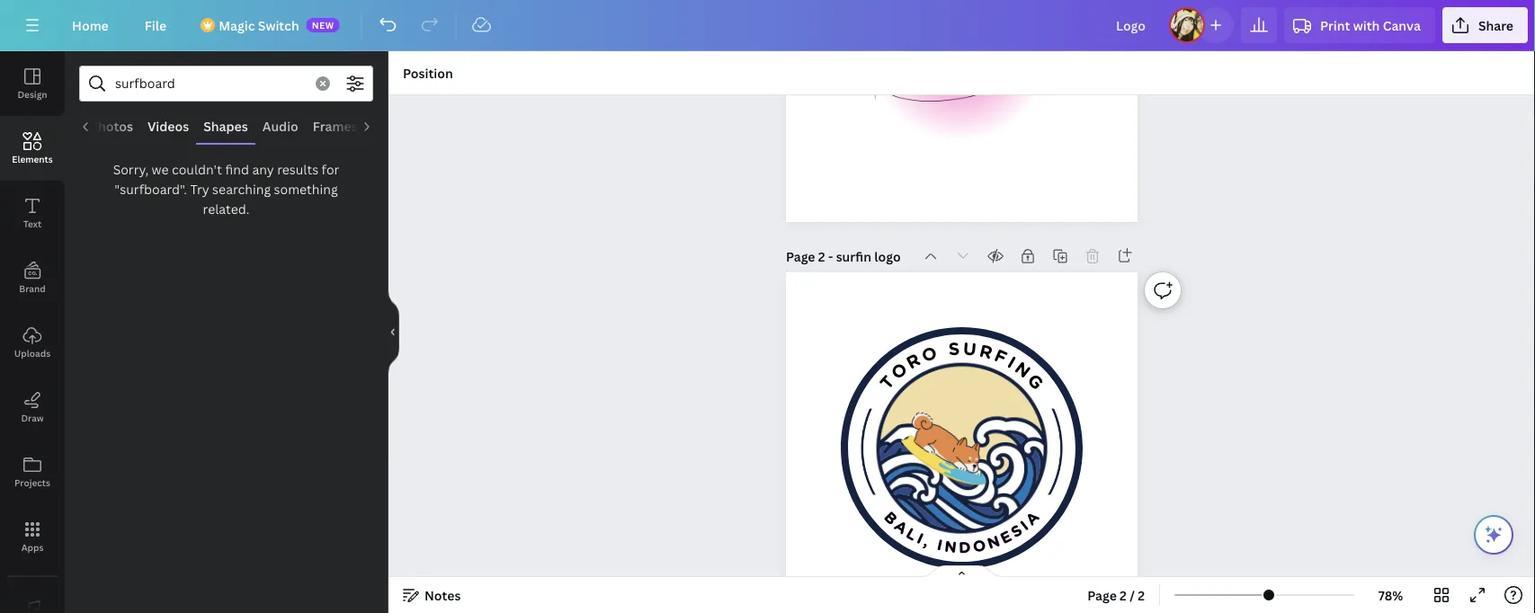 Task type: locate. For each thing, give the bounding box(es) containing it.
page inside page 2 / 2 button
[[1088, 587, 1117, 604]]

0 horizontal spatial a
[[891, 517, 912, 538]]

apps
[[21, 541, 44, 554]]

share
[[1479, 17, 1514, 34]]

print with canva
[[1320, 17, 1421, 34]]

b
[[881, 508, 901, 529]]

a
[[1022, 508, 1043, 529], [891, 517, 912, 538]]

position button
[[396, 58, 460, 87]]

0 horizontal spatial 2
[[818, 248, 825, 265]]

main menu bar
[[0, 0, 1535, 51]]

try
[[190, 180, 209, 197]]

d
[[959, 538, 971, 557], [959, 538, 972, 557]]

n
[[1011, 357, 1035, 383], [985, 532, 1003, 553], [944, 537, 958, 557]]

studios
[[880, 39, 1044, 106]]

results
[[277, 161, 319, 178]]

1 vertical spatial s
[[1008, 521, 1026, 542]]

side panel tab list
[[0, 51, 65, 613]]

0 horizontal spatial n
[[944, 537, 958, 557]]

2 left "/"
[[1120, 587, 1127, 604]]

i up show pages image
[[914, 529, 927, 548]]

a left ,
[[891, 517, 912, 538]]

o inside i n d o n e s
[[972, 536, 988, 557]]

draw button
[[0, 375, 65, 440]]

file
[[145, 17, 167, 34]]

1 vertical spatial page
[[1088, 587, 1117, 604]]

sorry,
[[113, 161, 148, 178]]

1 horizontal spatial n
[[985, 532, 1003, 553]]

canva
[[1383, 17, 1421, 34]]

print
[[1320, 17, 1350, 34]]

page
[[786, 248, 815, 265], [1088, 587, 1117, 604]]

graphics
[[21, 117, 76, 134]]

a for a
[[1022, 508, 1043, 529]]

a inside a l i ,
[[891, 517, 912, 538]]

n up show pages image
[[985, 532, 1003, 553]]

2 for -
[[818, 248, 825, 265]]

design button
[[0, 51, 65, 116]]

home
[[72, 17, 109, 34]]

page left -
[[786, 248, 815, 265]]

r
[[978, 340, 995, 364], [903, 349, 924, 374]]

1 horizontal spatial s
[[1008, 521, 1026, 542]]

s inside "s u r f i n"
[[948, 338, 961, 360]]

2 left -
[[818, 248, 825, 265]]

n right ,
[[944, 537, 958, 557]]

2 right "/"
[[1138, 587, 1145, 604]]

0 horizontal spatial r
[[903, 349, 924, 374]]

0 horizontal spatial page
[[786, 248, 815, 265]]

i right ,
[[936, 536, 945, 555]]

apps button
[[0, 505, 65, 569]]

a right e on the bottom right
[[1022, 508, 1043, 529]]

page 2 -
[[786, 248, 836, 265]]

r right t
[[903, 349, 924, 374]]

0 vertical spatial page
[[786, 248, 815, 265]]

1 horizontal spatial page
[[1088, 587, 1117, 604]]

videos
[[148, 117, 190, 134]]

any
[[252, 161, 274, 178]]

graphics button
[[14, 109, 83, 143]]

1 horizontal spatial r
[[978, 340, 995, 364]]

charts
[[373, 117, 414, 134]]

videos button
[[141, 109, 197, 143]]

brand button
[[0, 246, 65, 310]]

share button
[[1443, 7, 1528, 43]]

-
[[828, 248, 833, 265]]

2 horizontal spatial o
[[972, 536, 988, 557]]

o
[[919, 342, 940, 367], [887, 358, 912, 384], [972, 536, 988, 557]]

2
[[818, 248, 825, 265], [1120, 587, 1127, 604], [1138, 587, 1145, 604]]

e
[[998, 527, 1015, 548]]

i inside a l i ,
[[914, 529, 927, 548]]

r inside "s u r f i n"
[[978, 340, 995, 364]]

n right f
[[1011, 357, 1035, 383]]

new
[[312, 19, 334, 31]]

Design title text field
[[1102, 7, 1162, 43]]

design
[[17, 88, 47, 100]]

1 horizontal spatial 2
[[1120, 587, 1127, 604]]

i left g
[[1004, 352, 1020, 373]]

1 d from the left
[[959, 538, 971, 557]]

0 horizontal spatial s
[[948, 338, 961, 360]]

1 horizontal spatial a
[[1022, 508, 1043, 529]]

hide image
[[388, 289, 399, 376]]

brand
[[19, 282, 46, 295]]

Search elements search field
[[115, 67, 305, 101]]

projects button
[[0, 440, 65, 505]]

0 vertical spatial s
[[948, 338, 961, 360]]

s
[[948, 338, 961, 360], [1008, 521, 1026, 542]]

sorry, we couldn't find any results for "surfboard". try searching something related.
[[113, 161, 339, 217]]

s inside i n d o n e s
[[1008, 521, 1026, 542]]

text button
[[0, 181, 65, 246]]

notes button
[[396, 581, 468, 610]]

find
[[225, 161, 249, 178]]

with
[[1353, 17, 1380, 34]]

2 horizontal spatial n
[[1011, 357, 1035, 383]]

we
[[152, 161, 169, 178]]

"surfboard".
[[115, 180, 187, 197]]

78% button
[[1362, 581, 1420, 610]]

page 2 / 2
[[1088, 587, 1145, 604]]

2 d from the left
[[959, 538, 972, 557]]

r right u
[[978, 340, 995, 364]]

o r o
[[887, 342, 940, 384]]

charts button
[[365, 109, 421, 143]]

i
[[1004, 352, 1020, 373], [1017, 517, 1032, 535], [914, 529, 927, 548], [936, 536, 945, 555]]

page left "/"
[[1088, 587, 1117, 604]]



Task type: describe. For each thing, give the bounding box(es) containing it.
photos
[[90, 117, 134, 134]]

show pages image
[[919, 565, 1005, 579]]

couldn't
[[172, 161, 222, 178]]

canva assistant image
[[1483, 524, 1505, 546]]

frames
[[313, 117, 358, 134]]

photos button
[[83, 109, 141, 143]]

magic
[[219, 17, 255, 34]]

n inside "s u r f i n"
[[1011, 357, 1035, 383]]

d inside i n d o n e s
[[959, 538, 971, 557]]

page for page 2 / 2
[[1088, 587, 1117, 604]]

t
[[876, 372, 899, 394]]

i inside "s u r f i n"
[[1004, 352, 1020, 373]]

uploads
[[14, 347, 51, 359]]

1 horizontal spatial o
[[919, 342, 940, 367]]

/
[[1130, 587, 1135, 604]]

shapes
[[204, 117, 248, 134]]

elements button
[[0, 116, 65, 181]]

u
[[963, 338, 978, 360]]

for
[[322, 161, 339, 178]]

switch
[[258, 17, 299, 34]]

i inside i n d o n e s
[[936, 536, 945, 555]]

,
[[922, 532, 932, 551]]

something
[[274, 180, 338, 197]]

0 horizontal spatial o
[[887, 358, 912, 384]]

page 2 / 2 button
[[1080, 581, 1152, 610]]

circle icon image
[[861, 348, 1063, 549]]

Page title text field
[[836, 247, 903, 265]]

f
[[992, 345, 1011, 369]]

s u r f i n
[[948, 338, 1035, 383]]

home link
[[58, 7, 123, 43]]

audio
[[263, 117, 299, 134]]

i n d o n e s
[[936, 521, 1026, 557]]

print with canva button
[[1284, 7, 1435, 43]]

audio button
[[256, 109, 306, 143]]

l
[[903, 524, 921, 545]]

text
[[23, 218, 41, 230]]

uploads button
[[0, 310, 65, 375]]

i right e on the bottom right
[[1017, 517, 1032, 535]]

page for page 2 -
[[786, 248, 815, 265]]

related.
[[203, 200, 250, 217]]

a for a l i ,
[[891, 517, 912, 538]]

projects
[[14, 477, 50, 489]]

elements
[[12, 153, 53, 165]]

78%
[[1379, 587, 1403, 604]]

shapes button
[[197, 109, 256, 143]]

magic switch
[[219, 17, 299, 34]]

g
[[1023, 370, 1048, 394]]

file button
[[130, 7, 181, 43]]

position
[[403, 64, 453, 81]]

2 horizontal spatial 2
[[1138, 587, 1145, 604]]

frames button
[[306, 109, 365, 143]]

draw
[[21, 412, 44, 424]]

searching
[[212, 180, 271, 197]]

a l i ,
[[891, 517, 932, 551]]

r inside 'o r o'
[[903, 349, 924, 374]]

2 for /
[[1120, 587, 1127, 604]]

notes
[[425, 587, 461, 604]]



Task type: vqa. For each thing, say whether or not it's contained in the screenshot.
r
yes



